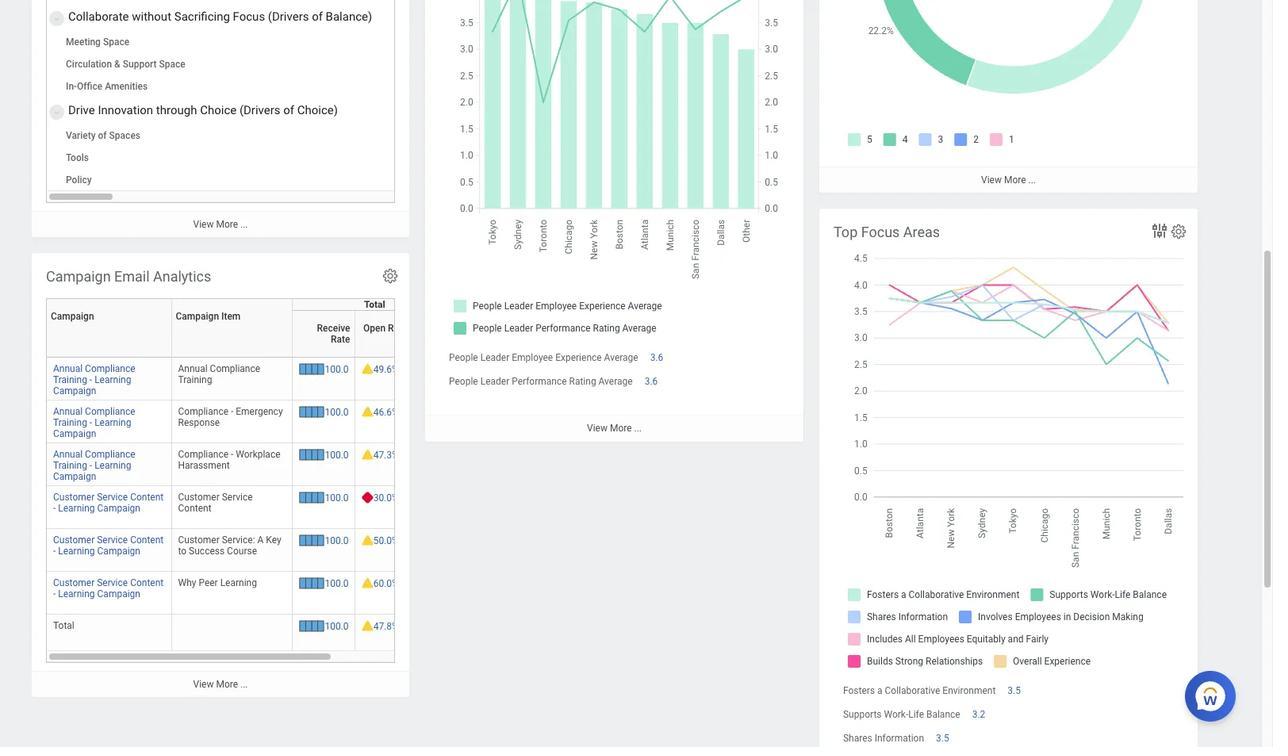 Task type: describe. For each thing, give the bounding box(es) containing it.
variety of spaces
[[66, 130, 140, 141]]

choice)
[[297, 103, 338, 117]]

more for view more ... link for the employee experience vs performance element
[[610, 423, 632, 434]]

(drivers for choice
[[239, 103, 280, 117]]

training for annual compliance training
[[53, 375, 87, 386]]

compliance - emergency response
[[178, 406, 283, 428]]

3 customer service content - learning campaign link from the top
[[53, 574, 164, 600]]

office
[[77, 81, 103, 92]]

customer for 60.0%
[[53, 578, 95, 589]]

100.0% button for 47.3%
[[325, 449, 358, 462]]

3.6 for people leader employee experience average
[[650, 352, 663, 363]]

46.6%
[[373, 407, 399, 418]]

meeting
[[66, 37, 101, 48]]

compliance for annual compliance training - learning campaign link corresponding to response
[[85, 406, 135, 417]]

amenities
[[105, 81, 148, 92]]

open rate button
[[359, 323, 407, 334]]

a
[[877, 686, 883, 697]]

... for view more ... link in the workplace for success survey element
[[240, 219, 248, 230]]

collaborative
[[885, 686, 940, 697]]

customer service: a key to success course element
[[178, 532, 281, 557]]

response
[[178, 417, 220, 428]]

3.2
[[972, 709, 986, 721]]

open
[[363, 323, 386, 334]]

1 horizontal spatial space
[[159, 59, 185, 70]]

100.0% button for 50.0%
[[325, 535, 358, 548]]

peer
[[199, 578, 218, 589]]

100.0% for 47.3%
[[325, 450, 356, 461]]

customer for 50.0%
[[53, 535, 95, 546]]

customer service content
[[178, 492, 253, 514]]

fosters
[[843, 686, 875, 697]]

view more ... for view more ... link in the workplace for success survey element
[[193, 219, 248, 230]]

email
[[114, 268, 150, 285]]

leader for employee
[[480, 352, 509, 363]]

collaborate
[[68, 10, 129, 24]]

customer service content - learning campaign for customer service content
[[53, 492, 164, 514]]

balance
[[927, 709, 960, 721]]

compliance for annual compliance training element at the left of page
[[210, 363, 260, 375]]

why
[[178, 578, 196, 589]]

46.6% button
[[373, 406, 401, 419]]

configure top focus areas image
[[1170, 223, 1188, 240]]

annual compliance training
[[178, 363, 260, 386]]

to
[[178, 546, 187, 557]]

campaign for 50.0%
[[97, 546, 140, 557]]

service inside customer service content
[[222, 492, 253, 503]]

view more ... inside campaign email analytics element
[[193, 679, 248, 690]]

customer service content - learning campaign for customer service: a key to success course
[[53, 535, 164, 557]]

60.0%
[[373, 578, 399, 590]]

open rate
[[363, 323, 407, 334]]

spaces
[[109, 130, 140, 141]]

0 horizontal spatial of
[[98, 130, 107, 141]]

&
[[114, 59, 120, 70]]

100.0% for 46.6%
[[325, 407, 356, 418]]

campaign for 30.0%
[[97, 503, 140, 514]]

50.0%
[[373, 536, 399, 547]]

balance)
[[326, 10, 372, 24]]

49.6% button
[[373, 363, 401, 376]]

47.3% button
[[373, 449, 401, 462]]

employee
[[512, 352, 553, 363]]

60.0% button
[[373, 578, 401, 590]]

of for balance)
[[312, 10, 323, 24]]

compliance inside compliance - emergency response
[[178, 406, 228, 417]]

campaign for 49.6%
[[53, 386, 96, 397]]

customer service content element
[[178, 489, 253, 514]]

annual compliance training - learning campaign for response
[[53, 406, 135, 440]]

... for view more ... link for the employee experience vs performance element
[[634, 423, 642, 434]]

configure campaign email analytics image
[[382, 267, 399, 285]]

view more ... for view more ... link for the employee experience vs performance element
[[587, 423, 642, 434]]

100.0% for 50.0%
[[325, 536, 356, 547]]

in-
[[66, 81, 77, 92]]

3 customer service content - learning campaign from the top
[[53, 578, 164, 600]]

in-office amenities
[[66, 81, 148, 92]]

key
[[266, 535, 281, 546]]

success
[[189, 546, 225, 557]]

1 horizontal spatial focus
[[861, 224, 900, 240]]

more inside campaign email analytics element
[[216, 679, 238, 690]]

supports
[[843, 709, 882, 721]]

47.3%
[[373, 450, 399, 461]]

100.0% for 47.8%
[[325, 621, 356, 632]]

learning for customer service content
[[58, 503, 95, 514]]

information
[[875, 733, 924, 744]]

service for 60.0%
[[97, 578, 128, 589]]

campaign inside campaign item button
[[176, 311, 219, 322]]

receive
[[317, 323, 350, 334]]

sacrificing
[[174, 10, 230, 24]]

100.0% button for 60.0%
[[325, 578, 358, 590]]

service for 30.0%
[[97, 492, 128, 503]]

compliance for third annual compliance training - learning campaign link from the bottom
[[85, 363, 135, 375]]

emergency
[[236, 406, 283, 417]]

training for compliance - workplace harassment
[[53, 460, 87, 471]]

without
[[132, 10, 171, 24]]

a
[[257, 535, 264, 546]]

why peer learning element
[[178, 574, 257, 589]]

shares information
[[843, 733, 924, 744]]

0 vertical spatial total
[[364, 299, 385, 310]]

policy
[[66, 175, 92, 186]]

- for 60.0%
[[53, 589, 56, 600]]

50.0% button
[[373, 535, 401, 548]]

drive innovation through choice (drivers of choice)
[[68, 103, 338, 117]]

learning for compliance - emergency response
[[95, 417, 131, 428]]

campaign inside campaign button
[[51, 311, 94, 322]]

workplace for success survey element
[[32, 0, 1273, 237]]

100.0% button for 46.6%
[[325, 406, 358, 419]]

view more ... link for culture survey results element
[[820, 167, 1198, 193]]

1 annual compliance training - learning campaign link from the top
[[53, 360, 135, 397]]

supports work-life balance
[[843, 709, 960, 721]]

compliance - workplace harassment
[[178, 449, 280, 471]]

campaign for 47.3%
[[53, 471, 96, 482]]

shares
[[843, 733, 872, 744]]

collaborate without sacrificing focus (drivers of balance)
[[68, 10, 372, 24]]

people leader employee experience average
[[449, 352, 638, 363]]

innovation
[[98, 103, 153, 117]]

service for 50.0%
[[97, 535, 128, 546]]

rating
[[569, 376, 596, 387]]

performance
[[512, 376, 567, 387]]

content for 30.0%
[[130, 492, 164, 503]]

view for view more ... link corresponding to culture survey results element
[[981, 175, 1002, 186]]

view for view more ... link in the workplace for success survey element
[[193, 219, 214, 230]]

annual for annual compliance training
[[53, 363, 83, 375]]

3.6 for people leader performance rating average
[[645, 376, 658, 387]]

work-
[[884, 709, 909, 721]]

customer service: a key to success course
[[178, 535, 281, 557]]

more for view more ... link in the workplace for success survey element
[[216, 219, 238, 230]]

top focus areas
[[834, 224, 940, 240]]

customer for 30.0%
[[53, 492, 95, 503]]

harassment
[[178, 460, 230, 471]]

configure and view chart data image
[[1150, 221, 1169, 240]]



Task type: vqa. For each thing, say whether or not it's contained in the screenshot.


Task type: locate. For each thing, give the bounding box(es) containing it.
(drivers left balance)
[[268, 10, 309, 24]]

0 vertical spatial average
[[604, 352, 638, 363]]

view more ... inside workplace for success survey element
[[193, 219, 248, 230]]

training inside 'annual compliance training'
[[178, 375, 212, 386]]

3.5 button
[[1008, 685, 1023, 697], [936, 733, 952, 745]]

1 horizontal spatial rate
[[388, 323, 407, 334]]

2 collapse image from the top
[[50, 103, 59, 122]]

0 vertical spatial leader
[[480, 352, 509, 363]]

life
[[909, 709, 924, 721]]

environment
[[943, 686, 996, 697]]

content for 50.0%
[[130, 535, 164, 546]]

100.0% for 49.6%
[[325, 364, 356, 375]]

100.0% left 47.3%
[[325, 450, 356, 461]]

1 100.0% from the top
[[325, 364, 356, 375]]

4 100.0% button from the top
[[325, 492, 358, 505]]

leader left employee
[[480, 352, 509, 363]]

- inside compliance - emergency response
[[231, 406, 233, 417]]

leader for performance
[[480, 376, 509, 387]]

people leader performance rating average
[[449, 376, 633, 387]]

learning for customer service: a key to success course
[[58, 546, 95, 557]]

view more ...
[[981, 175, 1036, 186], [193, 219, 248, 230], [587, 423, 642, 434], [193, 679, 248, 690]]

view for view more ... link for the employee experience vs performance element
[[587, 423, 608, 434]]

learning
[[95, 375, 131, 386], [95, 417, 131, 428], [95, 460, 131, 471], [58, 503, 95, 514], [58, 546, 95, 557], [220, 578, 257, 589], [58, 589, 95, 600]]

campaign button
[[51, 298, 177, 357]]

focus inside workplace for success survey element
[[233, 10, 265, 24]]

100.0% button left 60.0%
[[325, 578, 358, 590]]

more inside culture survey results element
[[1004, 175, 1026, 186]]

100.0% left 30.0%
[[325, 493, 356, 504]]

workplace
[[236, 449, 280, 460]]

circulation & support space
[[66, 59, 185, 70]]

collapse image left drive
[[50, 103, 59, 122]]

2 horizontal spatial of
[[312, 10, 323, 24]]

47.8% button
[[373, 620, 401, 633]]

2 vertical spatial annual compliance training - learning campaign
[[53, 449, 135, 482]]

1 vertical spatial focus
[[861, 224, 900, 240]]

experience
[[555, 352, 602, 363]]

compliance for annual compliance training - learning campaign link related to harassment
[[85, 449, 135, 460]]

0 vertical spatial 3.5
[[1008, 686, 1021, 697]]

100.0% button left 30.0%
[[325, 492, 358, 505]]

30.0% button
[[373, 492, 401, 505]]

service:
[[222, 535, 255, 546]]

1 vertical spatial people
[[449, 376, 478, 387]]

2 customer service content - learning campaign from the top
[[53, 535, 164, 557]]

3.5 for fosters a collaborative environment
[[1008, 686, 1021, 697]]

content left to
[[130, 535, 164, 546]]

1 vertical spatial customer service content - learning campaign
[[53, 535, 164, 557]]

1 vertical spatial customer service content - learning campaign link
[[53, 532, 164, 557]]

0 horizontal spatial focus
[[233, 10, 265, 24]]

1 vertical spatial collapse image
[[50, 103, 59, 122]]

leader left performance
[[480, 376, 509, 387]]

- for 30.0%
[[53, 503, 56, 514]]

(drivers
[[268, 10, 309, 24], [239, 103, 280, 117]]

of
[[312, 10, 323, 24], [283, 103, 294, 117], [98, 130, 107, 141]]

0 vertical spatial people
[[449, 352, 478, 363]]

annual compliance training - learning campaign link for harassment
[[53, 446, 135, 482]]

100.0% for 60.0%
[[325, 578, 356, 590]]

- for 47.3%
[[90, 460, 92, 471]]

3.6 button for people leader performance rating average
[[645, 375, 660, 388]]

1 leader from the top
[[480, 352, 509, 363]]

customer inside customer service content
[[178, 492, 220, 503]]

- inside compliance - workplace harassment
[[231, 449, 233, 460]]

rate for receive rate
[[331, 334, 350, 345]]

top focus areas element
[[820, 209, 1198, 747]]

receive rate
[[317, 323, 350, 345]]

meeting space
[[66, 37, 129, 48]]

3.5 button for fosters a collaborative environment
[[1008, 685, 1023, 697]]

... inside campaign email analytics element
[[240, 679, 248, 690]]

collapse image for drive innovation through choice (drivers of choice)
[[50, 103, 59, 122]]

- for 50.0%
[[53, 546, 56, 557]]

space up "&"
[[103, 37, 129, 48]]

customer
[[53, 492, 95, 503], [178, 492, 220, 503], [53, 535, 95, 546], [178, 535, 220, 546], [53, 578, 95, 589]]

learning for compliance - workplace harassment
[[95, 460, 131, 471]]

campaign item button
[[176, 298, 298, 357]]

100.0% left 50.0%
[[325, 536, 356, 547]]

2 vertical spatial customer service content - learning campaign link
[[53, 574, 164, 600]]

100.0% button
[[325, 363, 358, 376], [325, 406, 358, 419], [325, 449, 358, 462], [325, 492, 358, 505], [325, 535, 358, 548], [325, 578, 358, 590], [325, 620, 358, 633]]

100.0% button left 50.0%
[[325, 535, 358, 548]]

4 100.0% from the top
[[325, 493, 356, 504]]

people left employee
[[449, 352, 478, 363]]

compliance inside 'annual compliance training'
[[210, 363, 260, 375]]

2 people from the top
[[449, 376, 478, 387]]

course
[[227, 546, 257, 557]]

3 annual compliance training - learning campaign from the top
[[53, 449, 135, 482]]

0 horizontal spatial total
[[53, 620, 74, 632]]

0 vertical spatial collapse image
[[50, 10, 59, 29]]

47.8%
[[373, 621, 399, 632]]

49.6%
[[373, 364, 399, 375]]

top
[[834, 224, 858, 240]]

1 horizontal spatial 3.5 button
[[1008, 685, 1023, 697]]

5 100.0% from the top
[[325, 536, 356, 547]]

why peer learning
[[178, 578, 257, 589]]

people for people leader performance rating average
[[449, 376, 478, 387]]

of left balance)
[[312, 10, 323, 24]]

6 100.0% button from the top
[[325, 578, 358, 590]]

100.0% button left 46.6% at the left bottom
[[325, 406, 358, 419]]

average for people leader performance rating average
[[599, 376, 633, 387]]

more inside the employee experience vs performance element
[[610, 423, 632, 434]]

1 annual compliance training - learning campaign from the top
[[53, 363, 135, 397]]

3.5 button right the environment
[[1008, 685, 1023, 697]]

0 vertical spatial 3.6
[[650, 352, 663, 363]]

0 vertical spatial 3.6 button
[[650, 352, 666, 364]]

view
[[981, 175, 1002, 186], [193, 219, 214, 230], [587, 423, 608, 434], [193, 679, 214, 690]]

receive rate button
[[296, 298, 361, 345]]

1 vertical spatial annual compliance training - learning campaign link
[[53, 403, 135, 440]]

- for 46.6%
[[90, 417, 92, 428]]

5 100.0% button from the top
[[325, 535, 358, 548]]

average right experience
[[604, 352, 638, 363]]

content inside customer service content
[[178, 503, 211, 514]]

1 vertical spatial total
[[53, 620, 74, 632]]

compliance - workplace harassment element
[[178, 446, 280, 471]]

1 vertical spatial (drivers
[[239, 103, 280, 117]]

content left customer service content element
[[130, 492, 164, 503]]

annual for compliance - emergency response
[[53, 406, 83, 417]]

0 horizontal spatial 3.5 button
[[936, 733, 952, 745]]

3.5 button down balance
[[936, 733, 952, 745]]

campaign item
[[176, 311, 241, 322]]

annual compliance training - learning campaign for harassment
[[53, 449, 135, 482]]

... inside culture survey results element
[[1029, 175, 1036, 186]]

100.0%
[[325, 364, 356, 375], [325, 407, 356, 418], [325, 450, 356, 461], [325, 493, 356, 504], [325, 536, 356, 547], [325, 578, 356, 590], [325, 621, 356, 632]]

annual compliance training - learning campaign link
[[53, 360, 135, 397], [53, 403, 135, 440], [53, 446, 135, 482]]

1 vertical spatial 3.5
[[936, 733, 949, 744]]

1 horizontal spatial 3.5
[[1008, 686, 1021, 697]]

1 vertical spatial 3.6
[[645, 376, 658, 387]]

areas
[[903, 224, 940, 240]]

-
[[90, 375, 92, 386], [231, 406, 233, 417], [90, 417, 92, 428], [231, 449, 233, 460], [90, 460, 92, 471], [53, 503, 56, 514], [53, 546, 56, 557], [53, 589, 56, 600]]

1 customer service content - learning campaign link from the top
[[53, 489, 164, 514]]

2 leader from the top
[[480, 376, 509, 387]]

customer service content - learning campaign link
[[53, 489, 164, 514], [53, 532, 164, 557], [53, 574, 164, 600]]

100.0% button down receive rate
[[325, 363, 358, 376]]

annual inside 'annual compliance training'
[[178, 363, 208, 375]]

0 vertical spatial annual compliance training - learning campaign link
[[53, 360, 135, 397]]

1 customer service content - learning campaign from the top
[[53, 492, 164, 514]]

compliance - emergency response element
[[178, 403, 283, 428]]

circulation
[[66, 59, 112, 70]]

2 customer service content - learning campaign link from the top
[[53, 532, 164, 557]]

total
[[364, 299, 385, 310], [53, 620, 74, 632]]

3.2 button
[[972, 709, 988, 721]]

100.0% button left the 47.8%
[[325, 620, 358, 633]]

rate
[[388, 323, 407, 334], [331, 334, 350, 345]]

average right the rating
[[599, 376, 633, 387]]

0 horizontal spatial rate
[[331, 334, 350, 345]]

1 vertical spatial 3.6 button
[[645, 375, 660, 388]]

space
[[103, 37, 129, 48], [159, 59, 185, 70]]

annual compliance training - learning campaign link for response
[[53, 403, 135, 440]]

100.0% button for 47.8%
[[325, 620, 358, 633]]

2 vertical spatial annual compliance training - learning campaign link
[[53, 446, 135, 482]]

of right variety
[[98, 130, 107, 141]]

0 horizontal spatial space
[[103, 37, 129, 48]]

1 horizontal spatial total
[[364, 299, 385, 310]]

2 100.0% from the top
[[325, 407, 356, 418]]

2 100.0% button from the top
[[325, 406, 358, 419]]

focus
[[233, 10, 265, 24], [861, 224, 900, 240]]

people left performance
[[449, 376, 478, 387]]

of for choice)
[[283, 103, 294, 117]]

leader
[[480, 352, 509, 363], [480, 376, 509, 387]]

0 vertical spatial space
[[103, 37, 129, 48]]

3 100.0% button from the top
[[325, 449, 358, 462]]

view inside culture survey results element
[[981, 175, 1002, 186]]

choice
[[200, 103, 237, 117]]

support
[[123, 59, 157, 70]]

(drivers for focus
[[268, 10, 309, 24]]

1 vertical spatial leader
[[480, 376, 509, 387]]

... inside workplace for success survey element
[[240, 219, 248, 230]]

through
[[156, 103, 197, 117]]

content
[[130, 492, 164, 503], [178, 503, 211, 514], [130, 535, 164, 546], [130, 578, 164, 589]]

compliance
[[85, 363, 135, 375], [210, 363, 260, 375], [85, 406, 135, 417], [178, 406, 228, 417], [85, 449, 135, 460], [178, 449, 228, 460]]

focus right sacrificing in the left top of the page
[[233, 10, 265, 24]]

3.6 button for people leader employee experience average
[[650, 352, 666, 364]]

3.6 right experience
[[650, 352, 663, 363]]

collapse image left collaborate
[[50, 10, 59, 29]]

view more ... link
[[820, 167, 1198, 193], [32, 211, 409, 237], [425, 415, 804, 441], [32, 671, 409, 697]]

100.0% button for 49.6%
[[325, 363, 358, 376]]

rate for open rate
[[388, 323, 407, 334]]

100.0% left 60.0%
[[325, 578, 356, 590]]

collapse image for collaborate without sacrificing focus (drivers of balance)
[[50, 10, 59, 29]]

1 vertical spatial space
[[159, 59, 185, 70]]

total element
[[53, 617, 74, 632]]

average
[[604, 352, 638, 363], [599, 376, 633, 387]]

variety
[[66, 130, 96, 141]]

annual
[[53, 363, 83, 375], [178, 363, 208, 375], [53, 406, 83, 417], [53, 449, 83, 460]]

more for view more ... link corresponding to culture survey results element
[[1004, 175, 1026, 186]]

0 vertical spatial (drivers
[[268, 10, 309, 24]]

content for 60.0%
[[130, 578, 164, 589]]

2 vertical spatial customer service content - learning campaign
[[53, 578, 164, 600]]

space right support
[[159, 59, 185, 70]]

100.0% left 46.6% at the left bottom
[[325, 407, 356, 418]]

customer service content - learning campaign
[[53, 492, 164, 514], [53, 535, 164, 557], [53, 578, 164, 600]]

view inside campaign email analytics element
[[193, 679, 214, 690]]

content down harassment
[[178, 503, 211, 514]]

0 vertical spatial annual compliance training - learning campaign
[[53, 363, 135, 397]]

customer inside customer service: a key to success course
[[178, 535, 220, 546]]

3.5 button for shares information
[[936, 733, 952, 745]]

100.0% for 30.0%
[[325, 493, 356, 504]]

view more ... link inside workplace for success survey element
[[32, 211, 409, 237]]

3.6 right the rating
[[645, 376, 658, 387]]

content left why
[[130, 578, 164, 589]]

0 vertical spatial of
[[312, 10, 323, 24]]

item
[[221, 311, 241, 322]]

6 100.0% from the top
[[325, 578, 356, 590]]

average for people leader employee experience average
[[604, 352, 638, 363]]

0 vertical spatial focus
[[233, 10, 265, 24]]

1 vertical spatial annual compliance training - learning campaign
[[53, 406, 135, 440]]

30.0%
[[373, 493, 399, 504]]

view more ... inside culture survey results element
[[981, 175, 1036, 186]]

- for 49.6%
[[90, 375, 92, 386]]

customer service content - learning campaign link for customer service content
[[53, 489, 164, 514]]

annual compliance training - learning campaign
[[53, 363, 135, 397], [53, 406, 135, 440], [53, 449, 135, 482]]

annual compliance training element
[[178, 360, 260, 386]]

rate left open
[[331, 334, 350, 345]]

view more ... link for the employee experience vs performance element
[[425, 415, 804, 441]]

view more ... link for workplace for success survey element
[[32, 211, 409, 237]]

0 vertical spatial 3.5 button
[[1008, 685, 1023, 697]]

3.6
[[650, 352, 663, 363], [645, 376, 658, 387]]

drive
[[68, 103, 95, 117]]

2 annual compliance training - learning campaign from the top
[[53, 406, 135, 440]]

2 vertical spatial of
[[98, 130, 107, 141]]

... for view more ... link corresponding to culture survey results element
[[1029, 175, 1036, 186]]

fosters a collaborative environment
[[843, 686, 996, 697]]

view more ... inside the employee experience vs performance element
[[587, 423, 642, 434]]

1 people from the top
[[449, 352, 478, 363]]

... inside the employee experience vs performance element
[[634, 423, 642, 434]]

2 annual compliance training - learning campaign link from the top
[[53, 403, 135, 440]]

employee experience vs performance element
[[425, 0, 804, 441]]

3.5 right the environment
[[1008, 686, 1021, 697]]

rate inside receive rate
[[331, 334, 350, 345]]

0 horizontal spatial 3.5
[[936, 733, 949, 744]]

100.0% down receive rate
[[325, 364, 356, 375]]

campaign email analytics
[[46, 268, 211, 285]]

1 vertical spatial of
[[283, 103, 294, 117]]

compliance inside compliance - workplace harassment
[[178, 449, 228, 460]]

1 vertical spatial 3.5 button
[[936, 733, 952, 745]]

of left choice)
[[283, 103, 294, 117]]

collapse image
[[50, 10, 59, 29], [50, 103, 59, 122]]

view inside the employee experience vs performance element
[[587, 423, 608, 434]]

1 vertical spatial average
[[599, 376, 633, 387]]

more inside workplace for success survey element
[[216, 219, 238, 230]]

campaign for 60.0%
[[97, 589, 140, 600]]

3 100.0% from the top
[[325, 450, 356, 461]]

3 annual compliance training - learning campaign link from the top
[[53, 446, 135, 482]]

3.5 for shares information
[[936, 733, 949, 744]]

7 100.0% button from the top
[[325, 620, 358, 633]]

tools
[[66, 152, 89, 164]]

3.5 down balance
[[936, 733, 949, 744]]

0 vertical spatial customer service content - learning campaign link
[[53, 489, 164, 514]]

campaign for 46.6%
[[53, 428, 96, 440]]

culture survey results element
[[820, 0, 1198, 193]]

learning for annual compliance training
[[95, 375, 131, 386]]

100.0% button left 47.3%
[[325, 449, 358, 462]]

1 horizontal spatial of
[[283, 103, 294, 117]]

100.0% left the 47.8%
[[325, 621, 356, 632]]

(drivers right choice
[[239, 103, 280, 117]]

1 100.0% button from the top
[[325, 363, 358, 376]]

people for people leader employee experience average
[[449, 352, 478, 363]]

analytics
[[153, 268, 211, 285]]

view more ... for view more ... link corresponding to culture survey results element
[[981, 175, 1036, 186]]

campaign
[[46, 268, 111, 285], [51, 311, 94, 322], [176, 311, 219, 322], [53, 386, 96, 397], [53, 428, 96, 440], [53, 471, 96, 482], [97, 503, 140, 514], [97, 546, 140, 557], [97, 589, 140, 600]]

annual for compliance - workplace harassment
[[53, 449, 83, 460]]

rate right open
[[388, 323, 407, 334]]

7 100.0% from the top
[[325, 621, 356, 632]]

campaign email analytics element
[[32, 253, 469, 697]]

0 vertical spatial customer service content - learning campaign
[[53, 492, 164, 514]]

customer service content - learning campaign link for customer service: a key to success course
[[53, 532, 164, 557]]

view inside workplace for success survey element
[[193, 219, 214, 230]]

1 collapse image from the top
[[50, 10, 59, 29]]

training for compliance - emergency response
[[53, 417, 87, 428]]

100.0% button for 30.0%
[[325, 492, 358, 505]]

focus right top
[[861, 224, 900, 240]]



